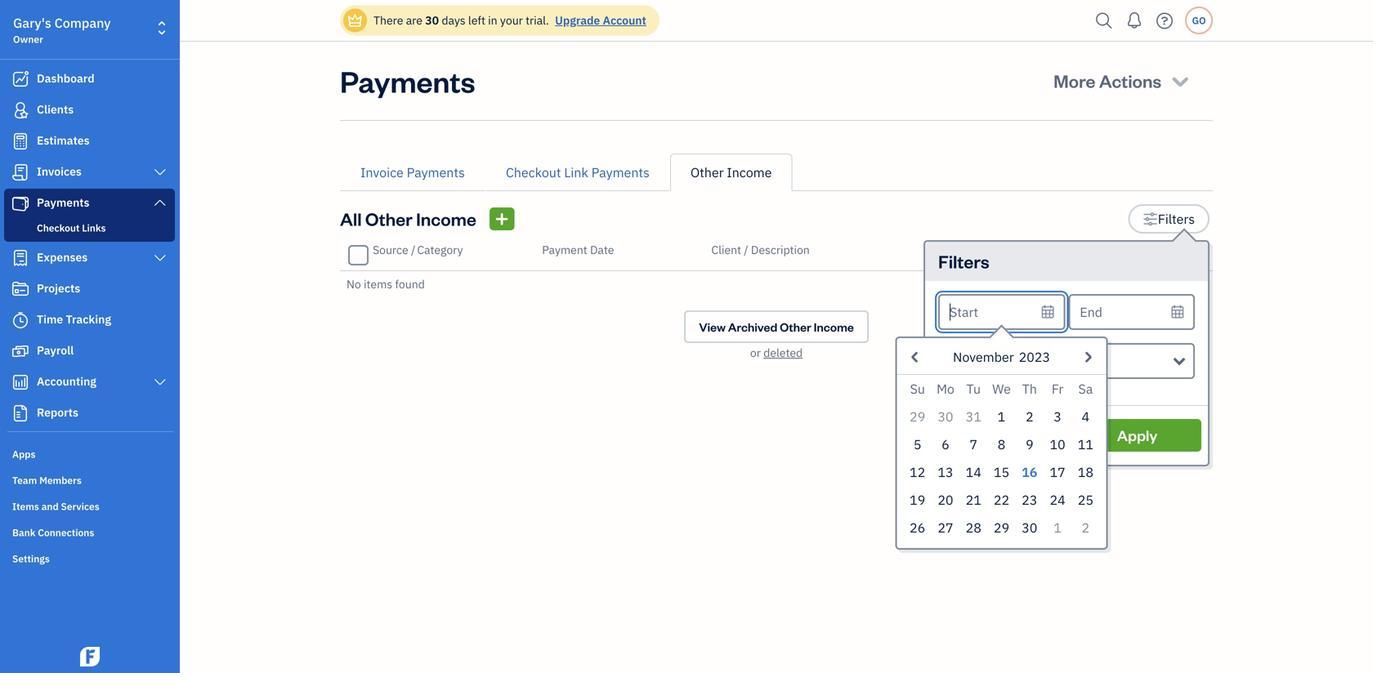 Task type: locate. For each thing, give the bounding box(es) containing it.
reports link
[[4, 399, 175, 429]]

2 vertical spatial other
[[780, 319, 812, 335]]

29 up '5' button
[[910, 408, 926, 426]]

1 vertical spatial 29
[[994, 520, 1010, 537]]

3 button
[[1044, 403, 1072, 431]]

2 vertical spatial 30
[[1022, 520, 1038, 537]]

0 vertical spatial income
[[727, 164, 772, 181]]

29 button down 22
[[988, 514, 1016, 542]]

1 horizontal spatial other
[[691, 164, 724, 181]]

other up the deleted link at the bottom of the page
[[780, 319, 812, 335]]

apps
[[12, 448, 36, 461]]

0 vertical spatial chevron large down image
[[153, 166, 168, 179]]

/ for description
[[744, 242, 749, 258]]

chevrondown image
[[1170, 70, 1192, 92]]

0 vertical spatial 2 button
[[1016, 403, 1044, 431]]

1 up clear
[[998, 408, 1006, 426]]

chevron large down image up payments link
[[153, 166, 168, 179]]

23
[[1022, 492, 1038, 509]]

dashboard link
[[4, 65, 175, 94]]

29 button down su
[[904, 403, 932, 431]]

1 vertical spatial 1
[[1054, 520, 1062, 537]]

1 down the 24
[[1054, 520, 1062, 537]]

17
[[1050, 464, 1066, 481]]

0 horizontal spatial other
[[365, 207, 413, 231]]

0 horizontal spatial 29 button
[[904, 403, 932, 431]]

22
[[994, 492, 1010, 509]]

28
[[966, 520, 982, 537]]

9
[[1026, 436, 1034, 453]]

payment date button
[[542, 242, 615, 258]]

29
[[910, 408, 926, 426], [994, 520, 1010, 537]]

1 horizontal spatial 29 button
[[988, 514, 1016, 542]]

2023
[[1019, 349, 1051, 366]]

filters up start date in mm/dd/yyyy format 'text field' at the top of page
[[939, 250, 990, 273]]

no
[[347, 277, 361, 292]]

30 button
[[932, 403, 960, 431], [1016, 514, 1044, 542]]

/ right source
[[411, 242, 416, 258]]

client image
[[11, 102, 30, 119]]

30 up 6 button
[[938, 408, 954, 426]]

main element
[[0, 0, 221, 674]]

go to help image
[[1152, 9, 1178, 33]]

1 button
[[988, 403, 1016, 431], [1044, 514, 1072, 542]]

5
[[914, 436, 922, 453]]

more
[[1054, 69, 1096, 92]]

payments
[[340, 61, 476, 100], [407, 164, 465, 181], [592, 164, 650, 181], [37, 195, 90, 210]]

0 vertical spatial 2
[[1026, 408, 1034, 426]]

0 horizontal spatial 30
[[425, 13, 439, 28]]

1 vertical spatial chevron large down image
[[153, 376, 168, 389]]

31
[[966, 408, 982, 426]]

2 vertical spatial income
[[814, 319, 854, 335]]

settings link
[[4, 546, 175, 571]]

0 vertical spatial chevron large down image
[[153, 252, 168, 265]]

1 vertical spatial 30 button
[[1016, 514, 1044, 542]]

2
[[1026, 408, 1034, 426], [1082, 520, 1090, 537]]

4 button
[[1072, 403, 1100, 431]]

30
[[425, 13, 439, 28], [938, 408, 954, 426], [1022, 520, 1038, 537]]

30 button down mo
[[932, 403, 960, 431]]

10 button
[[1044, 431, 1072, 459]]

checkout for checkout links
[[37, 222, 80, 235]]

1 horizontal spatial 30
[[938, 408, 954, 426]]

settings image
[[1144, 209, 1159, 229]]

actions
[[1100, 69, 1162, 92]]

bank connections link
[[4, 520, 175, 545]]

1 horizontal spatial 29
[[994, 520, 1010, 537]]

checkout left link
[[506, 164, 561, 181]]

1 horizontal spatial 1
[[1054, 520, 1062, 537]]

payments up checkout links
[[37, 195, 90, 210]]

0 horizontal spatial filters
[[939, 250, 990, 273]]

3
[[1054, 408, 1062, 426]]

1 vertical spatial 1 button
[[1044, 514, 1072, 542]]

2 button
[[1016, 403, 1044, 431], [1072, 514, 1100, 542]]

2 down th
[[1026, 408, 1034, 426]]

1 vertical spatial income
[[416, 207, 477, 231]]

checkout
[[506, 164, 561, 181], [37, 222, 80, 235]]

items
[[12, 500, 39, 514]]

2 chevron large down image from the top
[[153, 196, 168, 209]]

6
[[942, 436, 950, 453]]

1 vertical spatial filters
[[939, 250, 990, 273]]

1 vertical spatial 2 button
[[1072, 514, 1100, 542]]

29 down 22
[[994, 520, 1010, 537]]

1 button down the 24
[[1044, 514, 1072, 542]]

0 horizontal spatial 1 button
[[988, 403, 1016, 431]]

2 horizontal spatial income
[[814, 319, 854, 335]]

your
[[500, 13, 523, 28]]

expenses link
[[4, 244, 175, 273]]

8 button
[[988, 431, 1016, 459]]

payment
[[542, 242, 588, 258]]

0 horizontal spatial /
[[411, 242, 416, 258]]

sa
[[1079, 381, 1094, 398]]

4
[[1082, 408, 1090, 426]]

view
[[699, 319, 726, 335]]

7
[[970, 436, 978, 453]]

november
[[954, 349, 1015, 366]]

14 button
[[960, 459, 988, 487]]

0 vertical spatial 29
[[910, 408, 926, 426]]

1 chevron large down image from the top
[[153, 252, 168, 265]]

2 button up 9
[[1016, 403, 1044, 431]]

1 horizontal spatial 2
[[1082, 520, 1090, 537]]

29 for bottommost 29 button
[[994, 520, 1010, 537]]

filters inside dropdown button
[[1159, 211, 1196, 228]]

mo
[[937, 381, 955, 398]]

filters up the "amount" button
[[1159, 211, 1196, 228]]

2 down the 25 button
[[1082, 520, 1090, 537]]

30 button down 23
[[1016, 514, 1044, 542]]

other
[[691, 164, 724, 181], [365, 207, 413, 231], [780, 319, 812, 335]]

17 button
[[1044, 459, 1072, 487]]

1 horizontal spatial filters
[[1159, 211, 1196, 228]]

chevron large down image down checkout links link
[[153, 252, 168, 265]]

0 vertical spatial checkout
[[506, 164, 561, 181]]

view archived other income link
[[685, 311, 869, 343]]

0 horizontal spatial 1
[[998, 408, 1006, 426]]

tu
[[967, 381, 981, 398]]

30 right are
[[425, 13, 439, 28]]

invoice image
[[11, 164, 30, 181]]

time tracking
[[37, 312, 111, 327]]

2 / from the left
[[744, 242, 749, 258]]

0 horizontal spatial 29
[[910, 408, 926, 426]]

1
[[998, 408, 1006, 426], [1054, 520, 1062, 537]]

link
[[565, 164, 589, 181]]

2 button down 25
[[1072, 514, 1100, 542]]

client
[[712, 242, 742, 258]]

th
[[1023, 381, 1038, 398]]

1 horizontal spatial /
[[744, 242, 749, 258]]

chevron large down image down payroll link
[[153, 376, 168, 389]]

/ right client
[[744, 242, 749, 258]]

apps link
[[4, 442, 175, 466]]

0 horizontal spatial checkout
[[37, 222, 80, 235]]

24
[[1050, 492, 1066, 509]]

archived
[[729, 319, 778, 335]]

1 / from the left
[[411, 242, 416, 258]]

0 horizontal spatial 2
[[1026, 408, 1034, 426]]

description
[[752, 242, 810, 258]]

checkout up expenses
[[37, 222, 80, 235]]

checkout inside main "element"
[[37, 222, 80, 235]]

chevron large down image inside payments link
[[153, 196, 168, 209]]

payroll link
[[4, 337, 175, 366]]

1 horizontal spatial 1 button
[[1044, 514, 1072, 542]]

payroll
[[37, 343, 74, 358]]

1 vertical spatial chevron large down image
[[153, 196, 168, 209]]

1 for the rightmost 1 button
[[1054, 520, 1062, 537]]

29 button
[[904, 403, 932, 431], [988, 514, 1016, 542]]

2 chevron large down image from the top
[[153, 376, 168, 389]]

chevron large down image inside 'invoices' link
[[153, 166, 168, 179]]

accounting link
[[4, 368, 175, 397]]

other up client
[[691, 164, 724, 181]]

notifications image
[[1122, 4, 1148, 37]]

dashboard image
[[11, 71, 30, 88]]

0 vertical spatial filters
[[1159, 211, 1196, 228]]

freshbooks image
[[77, 648, 103, 667]]

payment image
[[11, 195, 30, 212]]

filters
[[1159, 211, 1196, 228], [939, 250, 990, 273]]

chevron large down image
[[153, 252, 168, 265], [153, 376, 168, 389]]

21 button
[[960, 487, 988, 514]]

chevron large down image up checkout links link
[[153, 196, 168, 209]]

report image
[[11, 406, 30, 422]]

0 horizontal spatial 30 button
[[932, 403, 960, 431]]

30 down 23
[[1022, 520, 1038, 537]]

0 vertical spatial 29 button
[[904, 403, 932, 431]]

Start date in MM/DD/YYYY format text field
[[939, 294, 1066, 330]]

1 horizontal spatial 30 button
[[1016, 514, 1044, 542]]

20
[[938, 492, 954, 509]]

reports
[[37, 405, 78, 420]]

chevron large down image
[[153, 166, 168, 179], [153, 196, 168, 209]]

1 chevron large down image from the top
[[153, 166, 168, 179]]

payment date
[[542, 242, 615, 258]]

1 button down we
[[988, 403, 1016, 431]]

1 vertical spatial 2
[[1082, 520, 1090, 537]]

1 vertical spatial checkout
[[37, 222, 80, 235]]

grid
[[904, 375, 1100, 542]]

1 horizontal spatial checkout
[[506, 164, 561, 181]]

chevron large down image for expenses
[[153, 252, 168, 265]]

0 vertical spatial 1
[[998, 408, 1006, 426]]

2 horizontal spatial other
[[780, 319, 812, 335]]

/
[[411, 242, 416, 258], [744, 242, 749, 258]]

other up source
[[365, 207, 413, 231]]

invoices link
[[4, 158, 175, 187]]



Task type: describe. For each thing, give the bounding box(es) containing it.
or
[[751, 346, 761, 361]]

1 vertical spatial 30
[[938, 408, 954, 426]]

in
[[488, 13, 498, 28]]

checkout links link
[[7, 218, 172, 238]]

checkout link payments link
[[486, 154, 670, 191]]

7 button
[[960, 431, 988, 459]]

0 horizontal spatial income
[[416, 207, 477, 231]]

more actions button
[[1040, 61, 1207, 101]]

money image
[[11, 343, 30, 360]]

items
[[364, 277, 393, 292]]

add new other income entry image
[[495, 209, 510, 229]]

source / category
[[373, 242, 463, 258]]

go
[[1193, 14, 1207, 27]]

26
[[910, 520, 926, 537]]

there
[[374, 13, 404, 28]]

9 button
[[1016, 431, 1044, 459]]

chevron large down image for invoices
[[153, 166, 168, 179]]

16
[[1022, 464, 1038, 481]]

and
[[41, 500, 59, 514]]

14
[[966, 464, 982, 481]]

connections
[[38, 527, 94, 540]]

25
[[1078, 492, 1094, 509]]

team
[[12, 474, 37, 487]]

timer image
[[11, 312, 30, 329]]

invoice payments link
[[340, 154, 486, 191]]

0 horizontal spatial 2 button
[[1016, 403, 1044, 431]]

21
[[966, 492, 982, 509]]

project image
[[11, 281, 30, 298]]

left
[[469, 13, 486, 28]]

crown image
[[347, 12, 364, 29]]

27
[[938, 520, 954, 537]]

0 vertical spatial 30
[[425, 13, 439, 28]]

expenses
[[37, 250, 88, 265]]

tracking
[[66, 312, 111, 327]]

0 vertical spatial other
[[691, 164, 724, 181]]

24 button
[[1044, 487, 1072, 514]]

grid containing su
[[904, 375, 1100, 542]]

11
[[1078, 436, 1094, 453]]

checkout links
[[37, 222, 106, 235]]

0 vertical spatial 1 button
[[988, 403, 1016, 431]]

bank
[[12, 527, 36, 540]]

expense image
[[11, 250, 30, 267]]

search image
[[1092, 9, 1118, 33]]

team members
[[12, 474, 82, 487]]

12 button
[[904, 459, 932, 487]]

source
[[373, 242, 409, 258]]

15
[[994, 464, 1010, 481]]

fr
[[1052, 381, 1064, 398]]

apply
[[1118, 426, 1158, 445]]

18
[[1078, 464, 1094, 481]]

/ for category
[[411, 242, 416, 258]]

payments inside main "element"
[[37, 195, 90, 210]]

payments down are
[[340, 61, 476, 100]]

all other income
[[340, 207, 477, 231]]

25 button
[[1072, 487, 1100, 514]]

november 2023
[[954, 349, 1051, 366]]

payments right link
[[592, 164, 650, 181]]

chevron large down image for accounting
[[153, 376, 168, 389]]

1 horizontal spatial 2 button
[[1072, 514, 1100, 542]]

11 button
[[1072, 431, 1100, 459]]

clients link
[[4, 96, 175, 125]]

payments right 'invoice'
[[407, 164, 465, 181]]

1 vertical spatial 29 button
[[988, 514, 1016, 542]]

found
[[395, 277, 425, 292]]

invoice payments
[[361, 164, 465, 181]]

account
[[603, 13, 647, 28]]

items and services
[[12, 500, 100, 514]]

1 vertical spatial other
[[365, 207, 413, 231]]

15 button
[[988, 459, 1016, 487]]

checkout link payments
[[506, 164, 650, 181]]

client / description
[[712, 242, 810, 258]]

clear button
[[939, 420, 1067, 452]]

19
[[910, 492, 926, 509]]

checkout for checkout link payments
[[506, 164, 561, 181]]

category
[[417, 242, 463, 258]]

estimates link
[[4, 127, 175, 156]]

owner
[[13, 33, 43, 46]]

5 button
[[904, 431, 932, 459]]

1 for topmost 1 button
[[998, 408, 1006, 426]]

27 button
[[932, 514, 960, 542]]

2 horizontal spatial 30
[[1022, 520, 1038, 537]]

1 horizontal spatial income
[[727, 164, 772, 181]]

29 for the left 29 button
[[910, 408, 926, 426]]

invoice
[[361, 164, 404, 181]]

8
[[998, 436, 1006, 453]]

are
[[406, 13, 423, 28]]

trial.
[[526, 13, 549, 28]]

projects link
[[4, 275, 175, 304]]

chevron large down image for payments
[[153, 196, 168, 209]]

0 vertical spatial 30 button
[[932, 403, 960, 431]]

28 button
[[960, 514, 988, 542]]

apply button
[[1074, 420, 1202, 452]]

amount
[[1166, 242, 1207, 258]]

gary's company owner
[[13, 14, 111, 46]]

estimates
[[37, 133, 90, 148]]

amount button
[[1166, 242, 1207, 258]]

all
[[340, 207, 362, 231]]

company
[[54, 14, 111, 31]]

settings
[[12, 553, 50, 566]]

view archived other income
[[699, 319, 854, 335]]

payments link
[[4, 189, 175, 218]]

End date in MM/DD/YYYY format text field
[[1069, 294, 1196, 330]]

chart image
[[11, 375, 30, 391]]

team members link
[[4, 468, 175, 492]]

deleted
[[764, 346, 803, 361]]

bank connections
[[12, 527, 94, 540]]

dashboard
[[37, 71, 95, 86]]

deleted link
[[764, 346, 803, 361]]

20 button
[[932, 487, 960, 514]]

go button
[[1186, 7, 1214, 34]]

time tracking link
[[4, 306, 175, 335]]

estimate image
[[11, 133, 30, 150]]

clients
[[37, 102, 74, 117]]



Task type: vqa. For each thing, say whether or not it's contained in the screenshot.
bottommost 29
yes



